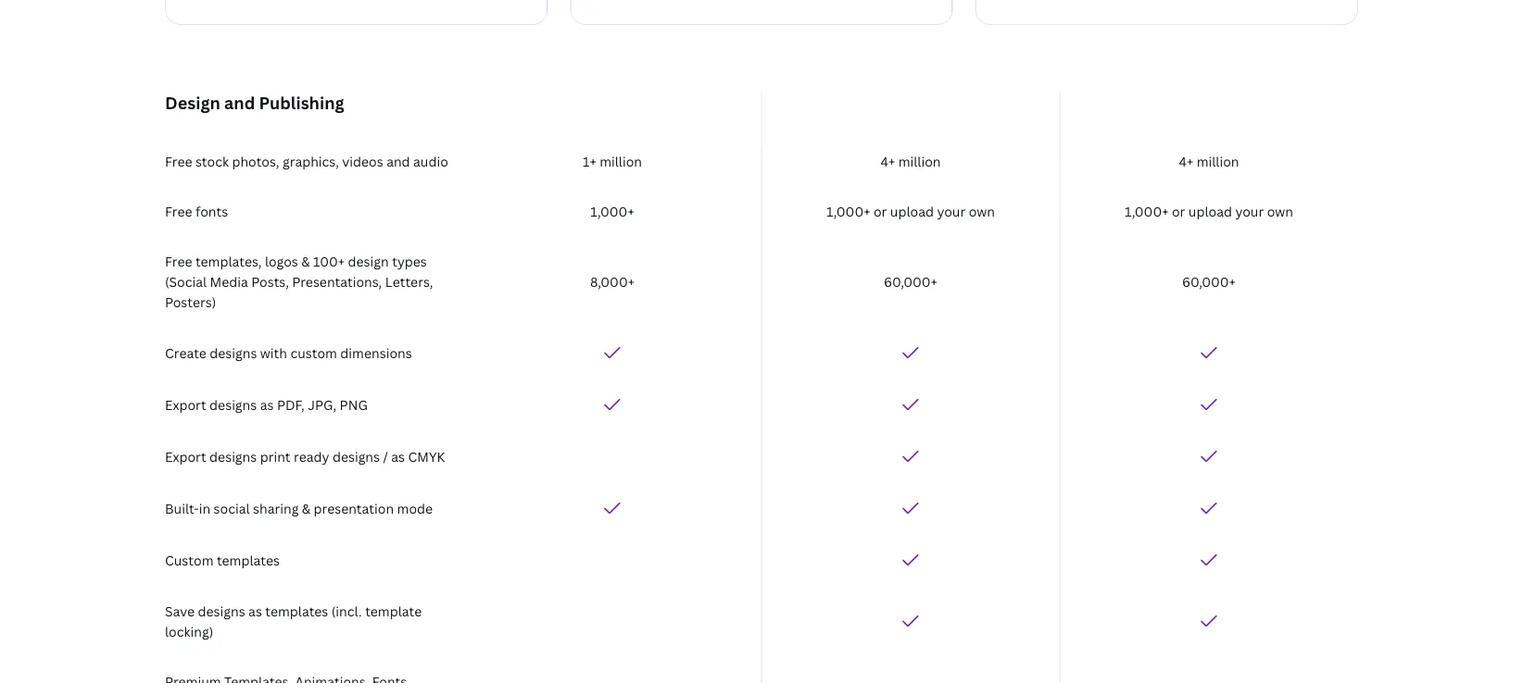 Task type: locate. For each thing, give the bounding box(es) containing it.
1 vertical spatial export
[[165, 448, 206, 466]]

1 vertical spatial and
[[387, 152, 410, 170]]

& right sharing
[[302, 500, 311, 518]]

export for export designs print ready designs / as cmyk
[[165, 448, 206, 466]]

& left 100+ at the left top
[[301, 253, 310, 270]]

export
[[165, 396, 206, 414], [165, 448, 206, 466]]

designs left with
[[210, 344, 257, 362]]

2 million from the left
[[899, 152, 941, 170]]

save
[[165, 603, 195, 620]]

export down the create
[[165, 396, 206, 414]]

as left pdf,
[[260, 396, 274, 414]]

free
[[165, 152, 192, 170], [165, 202, 192, 220], [165, 253, 192, 270]]

mode
[[397, 500, 433, 518]]

1+
[[583, 152, 597, 170]]

1 horizontal spatial 60,000+
[[1183, 273, 1236, 291]]

0 horizontal spatial your
[[937, 202, 966, 220]]

1 vertical spatial &
[[302, 500, 311, 518]]

free fonts
[[165, 202, 228, 220]]

1 free from the top
[[165, 152, 192, 170]]

1 or from the left
[[874, 202, 887, 220]]

0 vertical spatial free
[[165, 152, 192, 170]]

0 vertical spatial templates
[[217, 552, 280, 569]]

1 million from the left
[[600, 152, 642, 170]]

1 vertical spatial templates
[[265, 603, 328, 620]]

0 horizontal spatial 4+
[[881, 152, 895, 170]]

design and publishing
[[165, 91, 344, 114]]

1 4+ from the left
[[881, 152, 895, 170]]

100+
[[313, 253, 345, 270]]

as
[[260, 396, 274, 414], [391, 448, 405, 466], [248, 603, 262, 620]]

&
[[301, 253, 310, 270], [302, 500, 311, 518]]

1 horizontal spatial upload
[[1189, 202, 1233, 220]]

designs up locking) on the left bottom of page
[[198, 603, 245, 620]]

fonts
[[195, 202, 228, 220]]

1 60,000+ from the left
[[884, 273, 938, 291]]

as down custom templates in the left bottom of the page
[[248, 603, 262, 620]]

0 horizontal spatial million
[[600, 152, 642, 170]]

custom
[[165, 552, 214, 569]]

as right /
[[391, 448, 405, 466]]

0 vertical spatial export
[[165, 396, 206, 414]]

free inside free templates, logos & 100+ design types (social media posts, presentations, letters, posters)
[[165, 253, 192, 270]]

stock
[[195, 152, 229, 170]]

1 vertical spatial as
[[391, 448, 405, 466]]

0 horizontal spatial 60,000+
[[884, 273, 938, 291]]

1 horizontal spatial or
[[1172, 202, 1186, 220]]

1 horizontal spatial 1,000+ or upload your own
[[1125, 202, 1294, 220]]

export up built-
[[165, 448, 206, 466]]

free for free templates, logos & 100+ design types (social media posts, presentations, letters, posters)
[[165, 253, 192, 270]]

custom templates
[[165, 552, 280, 569]]

0 horizontal spatial 1,000+ or upload your own
[[827, 202, 995, 220]]

2 horizontal spatial 1,000+
[[1125, 202, 1169, 220]]

1 horizontal spatial 4+ million
[[1179, 152, 1240, 170]]

templates left (incl. at the bottom left
[[265, 603, 328, 620]]

own
[[969, 202, 995, 220], [1268, 202, 1294, 220]]

designs for custom
[[210, 344, 257, 362]]

as inside "save designs as templates (incl. template locking)"
[[248, 603, 262, 620]]

1,000+
[[591, 202, 635, 220], [827, 202, 871, 220], [1125, 202, 1169, 220]]

2 60,000+ from the left
[[1183, 273, 1236, 291]]

1,000+ or upload your own
[[827, 202, 995, 220], [1125, 202, 1294, 220]]

1 vertical spatial free
[[165, 202, 192, 220]]

1 horizontal spatial your
[[1236, 202, 1264, 220]]

free left stock
[[165, 152, 192, 170]]

2 1,000+ from the left
[[827, 202, 871, 220]]

designs
[[210, 344, 257, 362], [210, 396, 257, 414], [210, 448, 257, 466], [333, 448, 380, 466], [198, 603, 245, 620]]

1 own from the left
[[969, 202, 995, 220]]

designs left pdf,
[[210, 396, 257, 414]]

4+ million
[[881, 152, 941, 170], [1179, 152, 1240, 170]]

(incl.
[[332, 603, 362, 620]]

2 vertical spatial free
[[165, 253, 192, 270]]

built-in social sharing & presentation mode
[[165, 500, 433, 518]]

social
[[214, 500, 250, 518]]

2 vertical spatial as
[[248, 603, 262, 620]]

jpg,
[[308, 396, 337, 414]]

0 horizontal spatial upload
[[890, 202, 934, 220]]

upload
[[890, 202, 934, 220], [1189, 202, 1233, 220]]

& inside free templates, logos & 100+ design types (social media posts, presentations, letters, posters)
[[301, 253, 310, 270]]

4+
[[881, 152, 895, 170], [1179, 152, 1194, 170]]

2 4+ from the left
[[1179, 152, 1194, 170]]

free left fonts at the top left of page
[[165, 202, 192, 220]]

free for free stock photos, graphics, videos and audio
[[165, 152, 192, 170]]

2 free from the top
[[165, 202, 192, 220]]

free up (social
[[165, 253, 192, 270]]

and left "audio"
[[387, 152, 410, 170]]

0 horizontal spatial or
[[874, 202, 887, 220]]

pdf,
[[277, 396, 305, 414]]

0 horizontal spatial and
[[224, 91, 255, 114]]

designs left print
[[210, 448, 257, 466]]

designs inside "save designs as templates (incl. template locking)"
[[198, 603, 245, 620]]

0 horizontal spatial own
[[969, 202, 995, 220]]

1 horizontal spatial 1,000+
[[827, 202, 871, 220]]

2 own from the left
[[1268, 202, 1294, 220]]

or
[[874, 202, 887, 220], [1172, 202, 1186, 220]]

1 horizontal spatial million
[[899, 152, 941, 170]]

and
[[224, 91, 255, 114], [387, 152, 410, 170]]

and right design
[[224, 91, 255, 114]]

8,000+
[[590, 273, 635, 291]]

custom
[[290, 344, 337, 362]]

logos
[[265, 253, 298, 270]]

2 export from the top
[[165, 448, 206, 466]]

0 horizontal spatial 4+ million
[[881, 152, 941, 170]]

free for free fonts
[[165, 202, 192, 220]]

design
[[165, 91, 220, 114]]

templates
[[217, 552, 280, 569], [265, 603, 328, 620]]

publishing
[[259, 91, 344, 114]]

posts,
[[251, 273, 289, 291]]

posters)
[[165, 293, 216, 311]]

1 horizontal spatial own
[[1268, 202, 1294, 220]]

/
[[383, 448, 388, 466]]

templates down social
[[217, 552, 280, 569]]

60,000+
[[884, 273, 938, 291], [1183, 273, 1236, 291]]

0 vertical spatial and
[[224, 91, 255, 114]]

1 export from the top
[[165, 396, 206, 414]]

designs for pdf,
[[210, 396, 257, 414]]

built-
[[165, 500, 199, 518]]

locking)
[[165, 623, 213, 641]]

3 free from the top
[[165, 253, 192, 270]]

create designs with custom dimensions
[[165, 344, 412, 362]]

2 1,000+ or upload your own from the left
[[1125, 202, 1294, 220]]

0 vertical spatial as
[[260, 396, 274, 414]]

0 horizontal spatial 1,000+
[[591, 202, 635, 220]]

1 your from the left
[[937, 202, 966, 220]]

million
[[600, 152, 642, 170], [899, 152, 941, 170], [1197, 152, 1240, 170]]

1 & from the top
[[301, 253, 310, 270]]

0 vertical spatial &
[[301, 253, 310, 270]]

videos
[[342, 152, 383, 170]]

your
[[937, 202, 966, 220], [1236, 202, 1264, 220]]

create
[[165, 344, 207, 362]]

1 horizontal spatial 4+
[[1179, 152, 1194, 170]]

3 million from the left
[[1197, 152, 1240, 170]]

as for (incl.
[[248, 603, 262, 620]]

2 horizontal spatial million
[[1197, 152, 1240, 170]]



Task type: vqa. For each thing, say whether or not it's contained in the screenshot.
"ready"
yes



Task type: describe. For each thing, give the bounding box(es) containing it.
export for export designs as pdf, jpg, png
[[165, 396, 206, 414]]

ready
[[294, 448, 329, 466]]

graphics,
[[283, 152, 339, 170]]

free templates, logos & 100+ design types (social media posts, presentations, letters, posters)
[[165, 253, 433, 311]]

dimensions
[[340, 344, 412, 362]]

1 4+ million from the left
[[881, 152, 941, 170]]

media
[[210, 273, 248, 291]]

export designs print ready designs / as cmyk
[[165, 448, 445, 466]]

1 1,000+ or upload your own from the left
[[827, 202, 995, 220]]

print
[[260, 448, 291, 466]]

designs for ready
[[210, 448, 257, 466]]

2 your from the left
[[1236, 202, 1264, 220]]

1+ million
[[583, 152, 642, 170]]

designs for templates
[[198, 603, 245, 620]]

types
[[392, 253, 427, 270]]

3 1,000+ from the left
[[1125, 202, 1169, 220]]

free stock photos, graphics, videos and audio
[[165, 152, 448, 170]]

2 & from the top
[[302, 500, 311, 518]]

(social
[[165, 273, 207, 291]]

letters,
[[385, 273, 433, 291]]

presentations,
[[292, 273, 382, 291]]

template
[[365, 603, 422, 620]]

2 upload from the left
[[1189, 202, 1233, 220]]

templates inside "save designs as templates (incl. template locking)"
[[265, 603, 328, 620]]

design
[[348, 253, 389, 270]]

designs left /
[[333, 448, 380, 466]]

png
[[340, 396, 368, 414]]

2 4+ million from the left
[[1179, 152, 1240, 170]]

with
[[260, 344, 287, 362]]

1 horizontal spatial and
[[387, 152, 410, 170]]

in
[[199, 500, 210, 518]]

presentation
[[314, 500, 394, 518]]

save designs as templates (incl. template locking)
[[165, 603, 422, 641]]

export designs as pdf, jpg, png
[[165, 396, 368, 414]]

sharing
[[253, 500, 299, 518]]

2 or from the left
[[1172, 202, 1186, 220]]

cmyk
[[408, 448, 445, 466]]

as for jpg,
[[260, 396, 274, 414]]

audio
[[413, 152, 448, 170]]

1 upload from the left
[[890, 202, 934, 220]]

1 1,000+ from the left
[[591, 202, 635, 220]]

photos,
[[232, 152, 279, 170]]

templates,
[[195, 253, 262, 270]]



